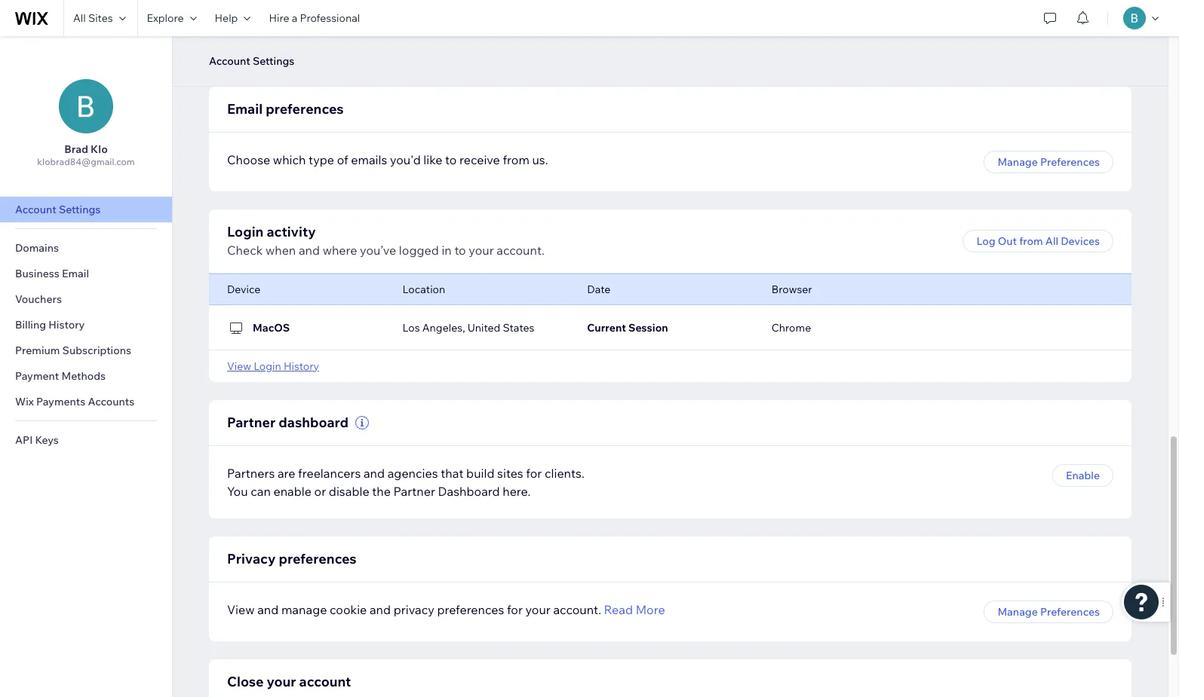 Task type: locate. For each thing, give the bounding box(es) containing it.
manage preferences button
[[984, 151, 1114, 173], [984, 601, 1114, 624]]

choose
[[227, 152, 270, 167]]

date
[[587, 283, 611, 296]]

0 vertical spatial account settings
[[209, 54, 295, 68]]

1 horizontal spatial settings
[[253, 54, 295, 68]]

2 vertical spatial preferences
[[437, 603, 504, 618]]

partner up partners
[[227, 414, 276, 431]]

0 vertical spatial account.
[[497, 243, 545, 258]]

0 vertical spatial preferences
[[1041, 155, 1100, 169]]

account. inside 'login activity check when and where you've logged in to your account.'
[[497, 243, 545, 258]]

agencies
[[388, 466, 438, 481]]

business
[[15, 267, 59, 281]]

help
[[215, 11, 238, 25]]

vouchers link
[[0, 287, 172, 312]]

account settings button
[[201, 50, 302, 72]]

0 vertical spatial manage
[[998, 155, 1038, 169]]

0 horizontal spatial account.
[[497, 243, 545, 258]]

all inside button
[[1046, 234, 1059, 248]]

wix
[[548, 37, 566, 50], [15, 395, 34, 409]]

1 vertical spatial in
[[442, 243, 452, 258]]

1 horizontal spatial history
[[284, 360, 319, 373]]

view
[[227, 360, 251, 373], [227, 603, 255, 618]]

preferences up which
[[266, 100, 344, 117]]

united
[[468, 321, 501, 335]]

privacy
[[394, 603, 435, 618]]

activity
[[267, 223, 316, 240]]

disable down freelancers
[[329, 484, 369, 499]]

2 manage preferences button from the top
[[984, 601, 1114, 624]]

account settings inside sidebar element
[[15, 203, 101, 217]]

view and manage cookie and privacy preferences for your account. read more
[[227, 603, 665, 618]]

email up vouchers link
[[62, 267, 89, 281]]

view login history button
[[227, 360, 319, 373]]

can
[[251, 484, 271, 499]]

your inside 'login activity check when and where you've logged in to your account.'
[[469, 243, 494, 258]]

sites
[[497, 466, 523, 481]]

login down macos
[[254, 360, 281, 373]]

billing history
[[15, 318, 85, 332]]

view up the partner dashboard
[[227, 360, 251, 373]]

disable
[[263, 37, 299, 50], [329, 484, 369, 499]]

0 vertical spatial settings
[[253, 54, 295, 68]]

1 vertical spatial partner
[[394, 484, 435, 499]]

0 horizontal spatial from
[[503, 152, 530, 167]]

1 vertical spatial view
[[227, 603, 255, 618]]

1 manage from the top
[[998, 155, 1038, 169]]

2 manage from the top
[[998, 606, 1038, 619]]

and left manage
[[257, 603, 279, 618]]

preferences for email preferences
[[266, 100, 344, 117]]

0 horizontal spatial all
[[73, 11, 86, 25]]

1 preferences from the top
[[1041, 155, 1100, 169]]

settings up the domains link
[[59, 203, 101, 217]]

1 horizontal spatial account settings
[[209, 54, 295, 68]]

0 vertical spatial in
[[483, 37, 492, 50]]

2 preferences from the top
[[1041, 606, 1100, 619]]

premium
[[15, 344, 60, 358]]

billing history link
[[0, 312, 172, 338]]

from inside button
[[1020, 234, 1043, 248]]

0 horizontal spatial in
[[442, 243, 452, 258]]

account inside sidebar element
[[15, 203, 56, 217]]

0 vertical spatial preferences
[[266, 100, 344, 117]]

1 vertical spatial wix
[[15, 395, 34, 409]]

read more link
[[604, 601, 665, 619]]

0 vertical spatial all
[[73, 11, 86, 25]]

account settings link
[[0, 197, 172, 223]]

and right email
[[598, 37, 616, 50]]

all left sites
[[73, 11, 86, 25]]

account down * at the top left of page
[[209, 54, 250, 68]]

0 vertical spatial disable
[[263, 37, 299, 50]]

1 vertical spatial all
[[1046, 234, 1059, 248]]

which
[[273, 152, 306, 167]]

view down privacy
[[227, 603, 255, 618]]

be
[[414, 37, 427, 50]]

dashboard
[[279, 414, 349, 431]]

states
[[503, 321, 535, 335]]

to right like
[[445, 152, 457, 167]]

preferences for privacy preferences
[[1041, 606, 1100, 619]]

0 horizontal spatial account
[[15, 203, 56, 217]]

devices
[[1061, 234, 1100, 248]]

login activity check when and where you've logged in to your account.
[[227, 223, 545, 258]]

history up premium subscriptions
[[48, 318, 85, 332]]

you've
[[360, 243, 396, 258]]

0 vertical spatial manage preferences
[[998, 155, 1100, 169]]

manage
[[281, 603, 327, 618]]

account inside "button"
[[209, 54, 250, 68]]

history inside sidebar element
[[48, 318, 85, 332]]

1 vertical spatial disable
[[329, 484, 369, 499]]

0 vertical spatial for
[[526, 466, 542, 481]]

vouchers
[[15, 293, 62, 306]]

1 manage preferences button from the top
[[984, 151, 1114, 173]]

1 vertical spatial preferences
[[1041, 606, 1100, 619]]

0 vertical spatial email
[[227, 100, 263, 117]]

settings for account settings "button"
[[253, 54, 295, 68]]

2 vertical spatial to
[[455, 243, 466, 258]]

preferences up manage
[[279, 550, 357, 568]]

wix payments accounts
[[15, 395, 135, 409]]

emails
[[351, 152, 387, 167]]

history
[[48, 318, 85, 332], [284, 360, 319, 373]]

dashboard
[[438, 484, 500, 499]]

from
[[503, 152, 530, 167], [1020, 234, 1043, 248]]

1 horizontal spatial all
[[1046, 234, 1059, 248]]

you
[[243, 37, 261, 50]]

1 vertical spatial account
[[15, 203, 56, 217]]

preferences
[[266, 100, 344, 117], [279, 550, 357, 568], [437, 603, 504, 618]]

account settings down you
[[209, 54, 295, 68]]

wix left email
[[548, 37, 566, 50]]

accounts
[[88, 395, 135, 409]]

sidebar element
[[0, 36, 173, 698]]

partners are freelancers and agencies that build sites for clients. you can enable or disable the partner dashboard here.
[[227, 466, 585, 499]]

1 vertical spatial email
[[62, 267, 89, 281]]

0 horizontal spatial history
[[48, 318, 85, 332]]

account settings for account settings "button"
[[209, 54, 295, 68]]

account
[[209, 54, 250, 68], [15, 203, 56, 217]]

0 horizontal spatial partner
[[227, 414, 276, 431]]

a
[[292, 11, 297, 25]]

0 horizontal spatial for
[[507, 603, 523, 618]]

1 horizontal spatial disable
[[329, 484, 369, 499]]

1 vertical spatial account.
[[553, 603, 601, 618]]

1 vertical spatial account settings
[[15, 203, 101, 217]]

domains link
[[0, 235, 172, 261]]

sites
[[88, 11, 113, 25]]

1 horizontal spatial account
[[209, 54, 250, 68]]

settings down you
[[253, 54, 295, 68]]

you'd
[[390, 152, 421, 167]]

1 vertical spatial from
[[1020, 234, 1043, 248]]

partner down 'agencies'
[[394, 484, 435, 499]]

account.
[[497, 243, 545, 258], [553, 603, 601, 618]]

manage preferences for privacy preferences
[[998, 606, 1100, 619]]

from right out
[[1020, 234, 1043, 248]]

1 horizontal spatial partner
[[394, 484, 435, 499]]

hire
[[269, 11, 289, 25]]

settings inside "button"
[[253, 54, 295, 68]]

1 horizontal spatial email
[[227, 100, 263, 117]]

0 horizontal spatial disable
[[263, 37, 299, 50]]

and right cookie
[[370, 603, 391, 618]]

settings inside sidebar element
[[59, 203, 101, 217]]

0 vertical spatial account
[[209, 54, 250, 68]]

1 horizontal spatial for
[[526, 466, 542, 481]]

for inside partners are freelancers and agencies that build sites for clients. you can enable or disable the partner dashboard here.
[[526, 466, 542, 481]]

1 vertical spatial manage preferences button
[[984, 601, 1114, 624]]

account settings inside "button"
[[209, 54, 295, 68]]

1 horizontal spatial wix
[[548, 37, 566, 50]]

current
[[587, 321, 626, 335]]

to right "logged"
[[455, 243, 466, 258]]

account settings
[[209, 54, 295, 68], [15, 203, 101, 217]]

log out from all devices
[[977, 234, 1100, 248]]

0 horizontal spatial settings
[[59, 203, 101, 217]]

all left devices
[[1046, 234, 1059, 248]]

professional
[[300, 11, 360, 25]]

business email
[[15, 267, 89, 281]]

login
[[227, 223, 264, 240], [254, 360, 281, 373]]

settings
[[253, 54, 295, 68], [59, 203, 101, 217]]

in right log
[[483, 37, 492, 50]]

disable down hire
[[263, 37, 299, 50]]

account for account settings link on the left top of page
[[15, 203, 56, 217]]

for
[[526, 466, 542, 481], [507, 603, 523, 618]]

account settings for account settings link on the left top of page
[[15, 203, 101, 217]]

login up check
[[227, 223, 264, 240]]

0 horizontal spatial email
[[62, 267, 89, 281]]

0 horizontal spatial account settings
[[15, 203, 101, 217]]

partner dashboard
[[227, 414, 349, 431]]

1 vertical spatial preferences
[[279, 550, 357, 568]]

0 vertical spatial login
[[227, 223, 264, 240]]

manage for privacy preferences
[[998, 606, 1038, 619]]

in
[[483, 37, 492, 50], [442, 243, 452, 258]]

2 view from the top
[[227, 603, 255, 618]]

1 vertical spatial history
[[284, 360, 319, 373]]

1 vertical spatial settings
[[59, 203, 101, 217]]

1 horizontal spatial from
[[1020, 234, 1043, 248]]

1 vertical spatial manage
[[998, 606, 1038, 619]]

*
[[227, 37, 231, 50]]

and
[[598, 37, 616, 50], [299, 243, 320, 258], [364, 466, 385, 481], [257, 603, 279, 618], [370, 603, 391, 618]]

manage preferences for email preferences
[[998, 155, 1100, 169]]

0 vertical spatial view
[[227, 360, 251, 373]]

and up the
[[364, 466, 385, 481]]

preferences
[[1041, 155, 1100, 169], [1041, 606, 1100, 619]]

payments
[[36, 395, 85, 409]]

to inside 'login activity check when and where you've logged in to your account.'
[[455, 243, 466, 258]]

0 horizontal spatial wix
[[15, 395, 34, 409]]

preferences right privacy
[[437, 603, 504, 618]]

history down macos
[[284, 360, 319, 373]]

in right "logged"
[[442, 243, 452, 258]]

build
[[466, 466, 495, 481]]

1 vertical spatial manage preferences
[[998, 606, 1100, 619]]

partner
[[227, 414, 276, 431], [394, 484, 435, 499]]

1 horizontal spatial account.
[[553, 603, 601, 618]]

email
[[569, 37, 595, 50]]

1 view from the top
[[227, 360, 251, 373]]

that
[[441, 466, 464, 481]]

able
[[429, 37, 450, 50]]

account
[[299, 673, 351, 691]]

klo
[[91, 143, 108, 156]]

wix down payment
[[15, 395, 34, 409]]

1 horizontal spatial in
[[483, 37, 492, 50]]

0 vertical spatial manage preferences button
[[984, 151, 1114, 173]]

to left log
[[453, 37, 463, 50]]

and down "activity"
[[299, 243, 320, 258]]

browser
[[772, 283, 812, 296]]

1 manage preferences from the top
[[998, 155, 1100, 169]]

methods
[[61, 370, 106, 383]]

account up domains
[[15, 203, 56, 217]]

from left us.
[[503, 152, 530, 167]]

email down account settings "button"
[[227, 100, 263, 117]]

0 vertical spatial history
[[48, 318, 85, 332]]

2 manage preferences from the top
[[998, 606, 1100, 619]]

account settings up domains
[[15, 203, 101, 217]]



Task type: describe. For each thing, give the bounding box(es) containing it.
freelancers
[[298, 466, 361, 481]]

and inside partners are freelancers and agencies that build sites for clients. you can enable or disable the partner dashboard here.
[[364, 466, 385, 481]]

brad klo klobrad84@gmail.com
[[37, 143, 135, 168]]

where
[[323, 243, 357, 258]]

billing
[[15, 318, 46, 332]]

you'll
[[366, 37, 392, 50]]

keys
[[35, 434, 59, 447]]

* if you disable social logins, you'll still be able to log in using your wix email and password.
[[227, 37, 668, 50]]

brad
[[64, 143, 88, 156]]

privacy preferences
[[227, 550, 357, 568]]

view for view and manage cookie and privacy preferences for your account. read more
[[227, 603, 255, 618]]

settings for account settings link on the left top of page
[[59, 203, 101, 217]]

enable
[[1066, 469, 1100, 483]]

privacy
[[227, 550, 276, 568]]

preferences for privacy preferences
[[279, 550, 357, 568]]

api
[[15, 434, 33, 447]]

logged
[[399, 243, 439, 258]]

1 vertical spatial login
[[254, 360, 281, 373]]

partner inside partners are freelancers and agencies that build sites for clients. you can enable or disable the partner dashboard here.
[[394, 484, 435, 499]]

api keys link
[[0, 428, 172, 453]]

if
[[234, 37, 241, 50]]

close
[[227, 673, 264, 691]]

angeles,
[[422, 321, 465, 335]]

0 vertical spatial partner
[[227, 414, 276, 431]]

us.
[[532, 152, 548, 167]]

you
[[227, 484, 248, 499]]

email inside "link"
[[62, 267, 89, 281]]

los
[[403, 321, 420, 335]]

chrome
[[772, 321, 811, 335]]

in inside 'login activity check when and where you've logged in to your account.'
[[442, 243, 452, 258]]

manage for email preferences
[[998, 155, 1038, 169]]

manage preferences button for email preferences
[[984, 151, 1114, 173]]

payment methods link
[[0, 364, 172, 389]]

hire a professional
[[269, 11, 360, 25]]

log
[[465, 37, 481, 50]]

session
[[629, 321, 668, 335]]

0 vertical spatial from
[[503, 152, 530, 167]]

here.
[[503, 484, 531, 499]]

preferences for email preferences
[[1041, 155, 1100, 169]]

payment
[[15, 370, 59, 383]]

account for account settings "button"
[[209, 54, 250, 68]]

premium subscriptions link
[[0, 338, 172, 364]]

api keys
[[15, 434, 59, 447]]

wix payments accounts link
[[0, 389, 172, 415]]

close your account
[[227, 673, 351, 691]]

choose which type of emails you'd like to receive from us.
[[227, 152, 548, 167]]

1 vertical spatial for
[[507, 603, 523, 618]]

business email link
[[0, 261, 172, 287]]

more
[[636, 603, 665, 618]]

los angeles, united states
[[403, 321, 535, 335]]

read
[[604, 603, 633, 618]]

premium subscriptions
[[15, 344, 131, 358]]

partners
[[227, 466, 275, 481]]

1 vertical spatial to
[[445, 152, 457, 167]]

disable inside partners are freelancers and agencies that build sites for clients. you can enable or disable the partner dashboard here.
[[329, 484, 369, 499]]

0 vertical spatial to
[[453, 37, 463, 50]]

view for view login history
[[227, 360, 251, 373]]

klobrad84@gmail.com
[[37, 156, 135, 168]]

of
[[337, 152, 348, 167]]

like
[[424, 152, 443, 167]]

clients.
[[545, 466, 585, 481]]

or
[[314, 484, 326, 499]]

0 vertical spatial wix
[[548, 37, 566, 50]]

still
[[395, 37, 412, 50]]

enable
[[273, 484, 312, 499]]

the
[[372, 484, 391, 499]]

password.
[[618, 37, 668, 50]]

manage preferences button for privacy preferences
[[984, 601, 1114, 624]]

macos
[[253, 321, 290, 335]]

receive
[[460, 152, 500, 167]]

social
[[301, 37, 329, 50]]

type
[[309, 152, 334, 167]]

logins,
[[332, 37, 364, 50]]

wix inside wix payments accounts link
[[15, 395, 34, 409]]

login inside 'login activity check when and where you've logged in to your account.'
[[227, 223, 264, 240]]

explore
[[147, 11, 184, 25]]

log
[[977, 234, 996, 248]]

domains
[[15, 241, 59, 255]]

enable button
[[1053, 464, 1114, 487]]

payment methods
[[15, 370, 106, 383]]

and inside 'login activity check when and where you've logged in to your account.'
[[299, 243, 320, 258]]

hire a professional link
[[260, 0, 369, 36]]

when
[[266, 243, 296, 258]]

out
[[998, 234, 1017, 248]]

view login history
[[227, 360, 319, 373]]

check
[[227, 243, 263, 258]]

email preferences
[[227, 100, 344, 117]]

are
[[278, 466, 295, 481]]

log out from all devices button
[[963, 230, 1114, 252]]



Task type: vqa. For each thing, say whether or not it's contained in the screenshot.
the leftmost Disable
yes



